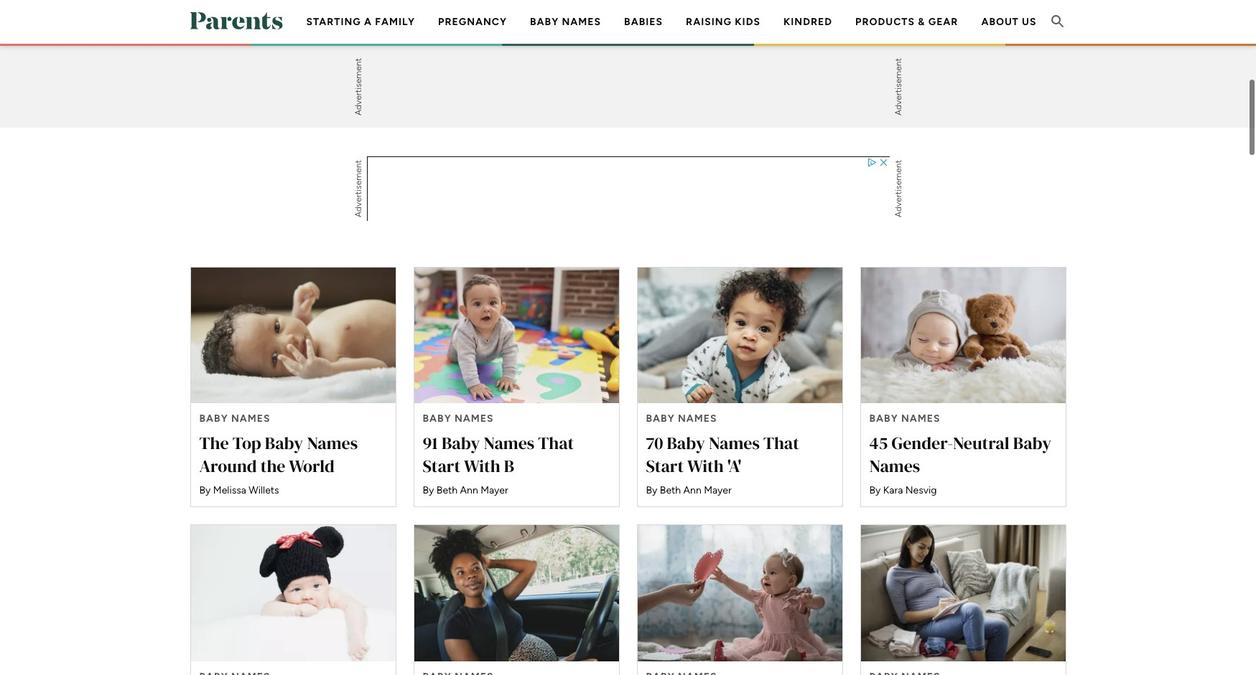 Task type: locate. For each thing, give the bounding box(es) containing it.
visit parents' homepage image
[[190, 12, 283, 29]]

2 horizontal spatial top
[[805, 41, 834, 65]]

starting a family
[[306, 16, 415, 28]]

that right the 'a'
[[764, 432, 799, 456]]

2 that from the left
[[764, 432, 799, 456]]

1,000
[[530, 41, 567, 65], [837, 41, 874, 65]]

the
[[199, 432, 229, 456]]

1,000 down baby names link
[[530, 41, 567, 65]]

91
[[423, 432, 438, 456]]

pregnancy
[[438, 16, 507, 28]]

1 horizontal spatial start
[[646, 455, 684, 479]]

top inside "the top baby names around the world"
[[232, 432, 261, 456]]

the down raising kids link
[[718, 41, 743, 65]]

start for 70
[[646, 455, 684, 479]]

u.s. inside top 1,000 baby boy names in the u.s.
[[805, 66, 834, 90]]

inspired
[[269, 41, 332, 65]]

1 vertical spatial advertisement element
[[367, 156, 890, 221]]

2 start from the left
[[646, 455, 684, 479]]

0 horizontal spatial 1,000
[[530, 41, 567, 65]]

baby inside top 1,000 baby boy names in the u.s.
[[878, 41, 917, 65]]

that inside 70 baby names that start with 'a'
[[764, 432, 799, 456]]

in inside top 1,000 baby girl names in the u.s.
[[700, 41, 714, 65]]

top
[[497, 41, 526, 65], [805, 41, 834, 65], [232, 432, 261, 456]]

future
[[255, 66, 305, 90]]

that for 91 baby names that start with b
[[538, 432, 574, 456]]

2 u.s. from the left
[[805, 66, 834, 90]]

with inside 70 baby names that start with 'a'
[[687, 455, 724, 479]]

1 u.s. from the left
[[497, 66, 526, 90]]

products
[[856, 16, 915, 28]]

1,000 inside top 1,000 baby boy names in the u.s.
[[837, 41, 874, 65]]

u.s. down pregnancy
[[497, 66, 526, 90]]

babies link
[[624, 16, 663, 28]]

names inside top 1,000 baby girl names in the u.s.
[[645, 41, 696, 65]]

0 horizontal spatial start
[[423, 455, 461, 479]]

baby
[[530, 16, 559, 28], [336, 41, 374, 65], [571, 41, 609, 65], [878, 41, 917, 65], [265, 432, 303, 456], [442, 432, 480, 456], [667, 432, 705, 456], [1013, 432, 1052, 456]]

the inside top 1,000 baby boy names in the u.s.
[[1026, 41, 1051, 65]]

0 horizontal spatial top
[[232, 432, 261, 456]]

with for b
[[464, 455, 500, 479]]

pregnant woman writing image
[[861, 526, 1066, 663]]

0 horizontal spatial with
[[464, 455, 500, 479]]

start left b
[[423, 455, 461, 479]]

the down us
[[1026, 41, 1051, 65]]

91 baby names that start with b link
[[413, 267, 620, 508]]

start inside 70 baby names that start with 'a'
[[646, 455, 684, 479]]

91 baby names that start with b
[[423, 432, 574, 479]]

1,000 for top 1,000 baby boy names in the u.s.
[[837, 41, 874, 65]]

kindred link
[[784, 16, 833, 28]]

raising kids
[[686, 16, 761, 28]]

in
[[700, 41, 714, 65], [1008, 41, 1022, 65]]

1 horizontal spatial u.s.
[[805, 66, 834, 90]]

1 horizontal spatial 1,000
[[837, 41, 874, 65]]

0 horizontal spatial that
[[538, 432, 574, 456]]

names inside top 1,000 baby boy names in the u.s.
[[953, 41, 1004, 65]]

header navigation
[[295, 0, 1048, 90]]

in inside top 1,000 baby boy names in the u.s.
[[1008, 41, 1022, 65]]

baby wearing crocheted minnie mouse ears image
[[191, 526, 395, 663]]

close up portrait of a curly-haired baby boy crawling on bed image
[[638, 268, 842, 404]]

newborn boy laying on a blanket image
[[191, 268, 395, 404]]

1 1,000 from the left
[[530, 41, 567, 65]]

around
[[199, 455, 257, 479]]

38
[[190, 41, 208, 65]]

1 horizontal spatial in
[[1008, 41, 1022, 65]]

start
[[423, 455, 461, 479], [646, 455, 684, 479]]

0 horizontal spatial in
[[700, 41, 714, 65]]

with left b
[[464, 455, 500, 479]]

1 that from the left
[[538, 432, 574, 456]]

the right of
[[385, 66, 410, 90]]

us
[[1022, 16, 1037, 28]]

pregnancy link
[[438, 16, 507, 28]]

that for 70 baby names that start with 'a'
[[764, 432, 799, 456]]

of
[[366, 66, 381, 90]]

names
[[562, 16, 601, 28], [378, 41, 429, 65], [645, 41, 696, 65], [953, 41, 1004, 65], [307, 432, 358, 456], [484, 432, 535, 456], [709, 432, 760, 456], [870, 455, 920, 479]]

2 in from the left
[[1008, 41, 1022, 65]]

names inside "45 gender-neutral baby names"
[[870, 455, 920, 479]]

baby inside "the top baby names around the world"
[[265, 432, 303, 456]]

2 with from the left
[[687, 455, 724, 479]]

rookie
[[309, 66, 362, 90]]

1 horizontal spatial that
[[764, 432, 799, 456]]

1 start from the left
[[423, 455, 461, 479]]

in down raising
[[700, 41, 714, 65]]

the
[[718, 41, 743, 65], [1026, 41, 1051, 65], [385, 66, 410, 90], [261, 455, 286, 479]]

with left the 'a'
[[687, 455, 724, 479]]

&
[[918, 16, 925, 28]]

1 horizontal spatial top
[[497, 41, 526, 65]]

neutral
[[953, 432, 1010, 456]]

search image
[[1049, 13, 1066, 30]]

gender-
[[892, 432, 953, 456]]

'a'
[[728, 455, 742, 479]]

0 horizontal spatial u.s.
[[497, 66, 526, 90]]

kids
[[735, 16, 761, 28]]

that inside 91 baby names that start with b
[[538, 432, 574, 456]]

0 vertical spatial advertisement element
[[367, 55, 890, 119]]

baby inside 91 baby names that start with b
[[442, 432, 480, 456]]

that
[[538, 432, 574, 456], [764, 432, 799, 456]]

2 1,000 from the left
[[837, 41, 874, 65]]

u.s. down kindred "link"
[[805, 66, 834, 90]]

top down kindred "link"
[[805, 41, 834, 65]]

1 horizontal spatial with
[[687, 455, 724, 479]]

soccer-
[[212, 41, 269, 65]]

with
[[464, 455, 500, 479], [687, 455, 724, 479]]

advertisement element
[[367, 55, 890, 119], [367, 156, 890, 221]]

u.s. inside top 1,000 baby girl names in the u.s.
[[497, 66, 526, 90]]

names inside 38 soccer-inspired baby names for your future rookie of the year
[[378, 41, 429, 65]]

1 with from the left
[[464, 455, 500, 479]]

baby inside 38 soccer-inspired baby names for your future rookie of the year
[[336, 41, 374, 65]]

1 in from the left
[[700, 41, 714, 65]]

top inside top 1,000 baby boy names in the u.s.
[[805, 41, 834, 65]]

top down pregnancy link at top
[[497, 41, 526, 65]]

1,000 inside top 1,000 baby girl names in the u.s.
[[530, 41, 567, 65]]

start left the 'a'
[[646, 455, 684, 479]]

the left 'world'
[[261, 455, 286, 479]]

top for top 1,000 baby boy names in the u.s.
[[805, 41, 834, 65]]

start inside 91 baby names that start with b
[[423, 455, 461, 479]]

u.s.
[[497, 66, 526, 90], [805, 66, 834, 90]]

top right "the"
[[232, 432, 261, 456]]

1,000 down products
[[837, 41, 874, 65]]

45
[[870, 432, 888, 456]]

raising kids link
[[686, 16, 761, 28]]

with inside 91 baby names that start with b
[[464, 455, 500, 479]]

boy
[[920, 41, 949, 65]]

that right b
[[538, 432, 574, 456]]

in down about us
[[1008, 41, 1022, 65]]

top inside top 1,000 baby girl names in the u.s.
[[497, 41, 526, 65]]

the inside "the top baby names around the world"
[[261, 455, 286, 479]]



Task type: describe. For each thing, give the bounding box(es) containing it.
38 soccer-inspired baby names for your future rookie of the year
[[190, 41, 447, 90]]

about
[[982, 16, 1019, 28]]

baby sleeping next to teddy bear image
[[861, 268, 1066, 404]]

b
[[504, 455, 514, 479]]

top 1,000 baby boy names in the u.s.
[[805, 41, 1051, 90]]

your
[[216, 66, 251, 90]]

70 baby names that start with 'a'
[[646, 432, 799, 479]]

kindred
[[784, 16, 833, 28]]

baby crawling on a play mat image
[[414, 268, 619, 404]]

girl
[[613, 41, 641, 65]]

baby names
[[530, 16, 601, 28]]

family
[[375, 16, 415, 28]]

for
[[190, 66, 213, 90]]

year
[[413, 66, 447, 90]]

world
[[289, 455, 335, 479]]

about us link
[[982, 16, 1037, 28]]

top 1,000 baby girl names in the u.s.
[[497, 41, 743, 90]]

names inside 91 baby names that start with b
[[484, 432, 535, 456]]

45 gender-neutral baby names link
[[860, 267, 1066, 508]]

in for top 1,000 baby girl names in the u.s.
[[700, 41, 714, 65]]

the inside top 1,000 baby girl names in the u.s.
[[718, 41, 743, 65]]

a cute baby girl dressed in pink is enjoying a valentines day photo shoot image
[[638, 526, 842, 663]]

70 baby names that start with 'a' link
[[637, 267, 843, 508]]

1,000 for top 1,000 baby girl names in the u.s.
[[530, 41, 567, 65]]

top 1,000 baby girl names in the u.s. link
[[497, 0, 759, 110]]

products & gear
[[856, 16, 959, 28]]

names inside header navigation
[[562, 16, 601, 28]]

starting
[[306, 16, 361, 28]]

u.s. for top 1,000 baby boy names in the u.s.
[[805, 66, 834, 90]]

products & gear link
[[856, 16, 959, 28]]

raising
[[686, 16, 732, 28]]

the top baby names around the world
[[199, 432, 358, 479]]

start for 91
[[423, 455, 461, 479]]

in for top 1,000 baby boy names in the u.s.
[[1008, 41, 1022, 65]]

45 gender-neutral baby names
[[870, 432, 1052, 479]]

u.s. for top 1,000 baby girl names in the u.s.
[[497, 66, 526, 90]]

1 advertisement element from the top
[[367, 55, 890, 119]]

pregnant woman driving car image
[[414, 526, 619, 663]]

38 soccer-inspired baby names for your future rookie of the year link
[[190, 0, 451, 110]]

the inside 38 soccer-inspired baby names for your future rookie of the year
[[385, 66, 410, 90]]

top for top 1,000 baby girl names in the u.s.
[[497, 41, 526, 65]]

the top baby names around the world link
[[190, 267, 396, 508]]

starting a family link
[[306, 16, 415, 28]]

about us
[[982, 16, 1037, 28]]

top 1,000 baby boy names in the u.s. link
[[805, 0, 1066, 110]]

2 advertisement element from the top
[[367, 156, 890, 221]]

names inside "the top baby names around the world"
[[307, 432, 358, 456]]

a
[[364, 16, 372, 28]]

baby inside 70 baby names that start with 'a'
[[667, 432, 705, 456]]

baby names link
[[530, 16, 601, 28]]

gear
[[929, 16, 959, 28]]

names inside 70 baby names that start with 'a'
[[709, 432, 760, 456]]

70
[[646, 432, 663, 456]]

baby inside header navigation
[[530, 16, 559, 28]]

baby inside "45 gender-neutral baby names"
[[1013, 432, 1052, 456]]

baby inside top 1,000 baby girl names in the u.s.
[[571, 41, 609, 65]]

babies
[[624, 16, 663, 28]]

with for 'a'
[[687, 455, 724, 479]]



Task type: vqa. For each thing, say whether or not it's contained in the screenshot.
OUR EDITORS ARE PARENTS THEMSELVES. WE KNOW HOW PREGNANCY AND NEWBORNS (AND, OK, KIDS OF ANY
no



